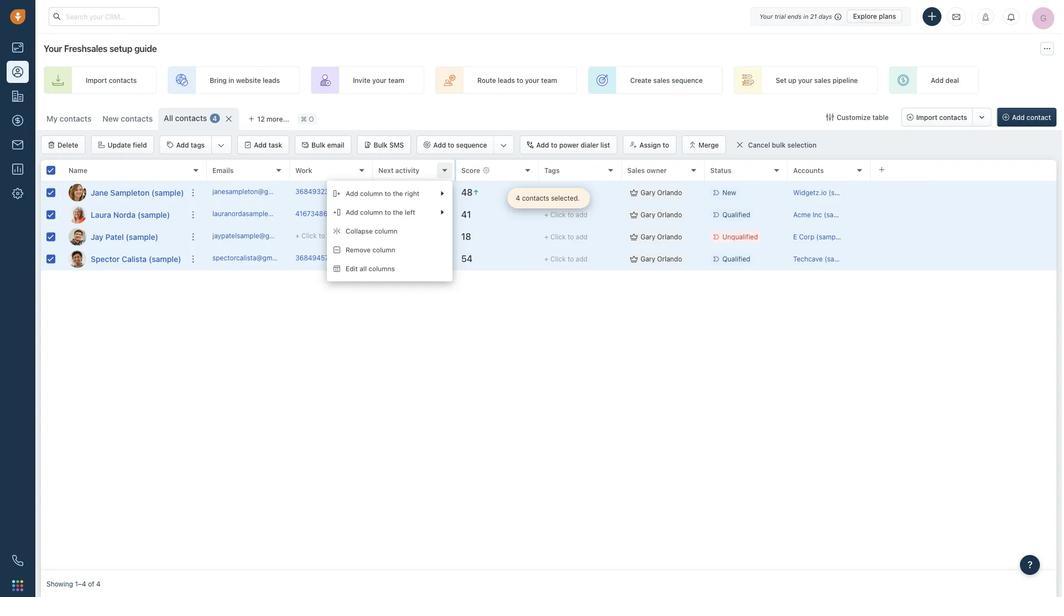Task type: locate. For each thing, give the bounding box(es) containing it.
lauranordasample@gmail.com link
[[213, 209, 307, 221]]

update field button
[[91, 136, 154, 154]]

4167348672 link
[[296, 209, 335, 221]]

(sample) down jane sampleton (sample) "link"
[[138, 210, 170, 219]]

import contacts group
[[902, 108, 992, 127]]

4 right all contacts link
[[213, 115, 217, 122]]

new down status
[[723, 189, 737, 197]]

import contacts
[[86, 76, 137, 84], [917, 113, 968, 121]]

import contacts down setup
[[86, 76, 137, 84]]

contacts right my
[[60, 114, 92, 123]]

(sample) right "inc"
[[824, 211, 852, 219]]

cancel
[[748, 141, 770, 149]]

create sales sequence link
[[588, 66, 723, 94]]

in left 21
[[804, 13, 809, 20]]

grid
[[41, 159, 1057, 571]]

4 gary from the top
[[641, 255, 656, 263]]

0 horizontal spatial new
[[103, 114, 119, 123]]

+
[[545, 189, 549, 197], [545, 211, 549, 219], [379, 211, 383, 219], [296, 232, 300, 240], [545, 233, 549, 241], [379, 233, 383, 241], [545, 255, 549, 263], [379, 255, 383, 263]]

(sample) inside 'link'
[[126, 232, 158, 242]]

bulk left email
[[312, 141, 326, 149]]

column up remove column menu item
[[375, 227, 398, 235]]

2 + click to add from the top
[[545, 211, 588, 219]]

the for right
[[393, 190, 403, 198]]

name column header
[[63, 160, 207, 182]]

plans
[[879, 12, 897, 20]]

0 vertical spatial import contacts
[[86, 76, 137, 84]]

1 vertical spatial sequence
[[456, 141, 487, 149]]

2 qualified from the top
[[723, 255, 751, 263]]

days
[[819, 13, 832, 20]]

1 the from the top
[[393, 190, 403, 198]]

2 horizontal spatial your
[[799, 76, 813, 84]]

contacts down deal
[[940, 113, 968, 121]]

(sample) up spector calista (sample)
[[126, 232, 158, 242]]

sales inside set up your sales pipeline link
[[815, 76, 831, 84]]

column up add column to the left
[[360, 190, 383, 198]]

add contact
[[1012, 113, 1051, 121]]

4 gary orlando from the top
[[641, 255, 682, 263]]

1 + add task from the top
[[379, 211, 412, 219]]

task down the 12 more...
[[269, 141, 282, 149]]

jaypatelsample@gmail.com
[[213, 232, 297, 240]]

your right the route
[[525, 76, 540, 84]]

my contacts button
[[41, 108, 97, 130], [46, 114, 92, 123]]

container_wx8msf4aqz5i3rn1 image
[[379, 189, 386, 197], [630, 189, 638, 197], [630, 211, 638, 219], [630, 233, 638, 241], [630, 255, 638, 263]]

press space to deselect this row. row containing laura norda (sample)
[[41, 204, 207, 226]]

jaypatelsample@gmail.com + click to add
[[213, 232, 339, 240]]

add for add contact
[[1012, 113, 1025, 121]]

2 leads from the left
[[498, 76, 515, 84]]

container_wx8msf4aqz5i3rn1 image
[[827, 113, 834, 121], [736, 141, 744, 149]]

the left right on the top of page
[[393, 190, 403, 198]]

guide
[[134, 43, 157, 54]]

task for 18
[[399, 233, 412, 241]]

+ click to add for 54
[[545, 255, 588, 263]]

1 vertical spatial qualified
[[723, 255, 751, 263]]

(sample) right 'calista'
[[149, 255, 181, 264]]

name
[[69, 167, 87, 174]]

status
[[711, 167, 732, 174]]

container_wx8msf4aqz5i3rn1 image inside customize table button
[[827, 113, 834, 121]]

explore
[[853, 12, 877, 20]]

0 horizontal spatial import
[[86, 76, 107, 84]]

jaypatelsample@gmail.com link
[[213, 231, 297, 243]]

(sample) for laura norda (sample)
[[138, 210, 170, 219]]

1 vertical spatial your
[[44, 43, 62, 54]]

2 gary orlando from the top
[[641, 211, 682, 219]]

new
[[103, 114, 119, 123], [723, 189, 737, 197]]

1 bulk from the left
[[312, 141, 326, 149]]

0 vertical spatial 4
[[213, 115, 217, 122]]

column for add column to the right
[[360, 190, 383, 198]]

techcave
[[794, 255, 823, 263]]

0 vertical spatial the
[[393, 190, 403, 198]]

calista
[[122, 255, 147, 264]]

gary orlando for 18
[[641, 233, 682, 241]]

gary
[[641, 189, 656, 197], [641, 211, 656, 219], [641, 233, 656, 241], [641, 255, 656, 263]]

column inside menu item
[[373, 246, 395, 254]]

0 vertical spatial container_wx8msf4aqz5i3rn1 image
[[827, 113, 834, 121]]

phone element
[[7, 550, 29, 572]]

0 vertical spatial in
[[804, 13, 809, 20]]

1 horizontal spatial leads
[[498, 76, 515, 84]]

jane sampleton (sample) link
[[91, 187, 184, 198]]

1 horizontal spatial import contacts
[[917, 113, 968, 121]]

collapse column
[[346, 227, 398, 235]]

press space to deselect this row. row containing jane sampleton (sample)
[[41, 182, 207, 204]]

column inside menu item
[[375, 227, 398, 235]]

remove
[[346, 246, 371, 254]]

(sample) inside "link"
[[152, 188, 184, 197]]

sales right create on the top right of the page
[[654, 76, 670, 84]]

18
[[462, 232, 471, 242]]

import down add deal link
[[917, 113, 938, 121]]

column up collapse column
[[360, 209, 383, 216]]

cell
[[871, 182, 1057, 204], [871, 204, 1057, 226], [871, 226, 1057, 248], [871, 248, 1057, 270]]

import contacts for import contacts link
[[86, 76, 137, 84]]

1 horizontal spatial sequence
[[672, 76, 703, 84]]

orlando for 18
[[658, 233, 682, 241]]

lauranordasample@gmail.com
[[213, 210, 307, 218]]

1 vertical spatial container_wx8msf4aqz5i3rn1 image
[[736, 141, 744, 149]]

ends
[[788, 13, 802, 20]]

+ add task up "columns"
[[379, 255, 412, 263]]

press space to deselect this row. row containing jay patel (sample)
[[41, 226, 207, 248]]

route
[[478, 76, 496, 84]]

widgetz.io (sample) link
[[794, 189, 856, 197]]

qualified down unqualified
[[723, 255, 751, 263]]

freshsales
[[64, 43, 107, 54]]

laura norda (sample) link
[[91, 209, 170, 221]]

1 vertical spatial import contacts
[[917, 113, 968, 121]]

add for add deal
[[931, 76, 944, 84]]

container_wx8msf4aqz5i3rn1 image left cancel
[[736, 141, 744, 149]]

1 vertical spatial new
[[723, 189, 737, 197]]

qualified up unqualified
[[723, 211, 751, 219]]

+ click to add for 41
[[545, 211, 588, 219]]

leads right the route
[[498, 76, 515, 84]]

contacts inside button
[[940, 113, 968, 121]]

add to sequence group
[[417, 136, 514, 154]]

(sample) for spector calista (sample)
[[149, 255, 181, 264]]

2 cell from the top
[[871, 204, 1057, 226]]

next
[[379, 167, 394, 174]]

sales left pipeline
[[815, 76, 831, 84]]

4 + click to add from the top
[[545, 255, 588, 263]]

import contacts for import contacts button
[[917, 113, 968, 121]]

left
[[405, 209, 415, 216]]

2 vertical spatial 4
[[96, 580, 101, 588]]

angle down image
[[218, 140, 225, 151]]

(sample) for jane sampleton (sample)
[[152, 188, 184, 197]]

3 your from the left
[[799, 76, 813, 84]]

leads
[[263, 76, 280, 84], [498, 76, 515, 84]]

add for add to sequence
[[433, 141, 446, 149]]

your left freshsales
[[44, 43, 62, 54]]

new contacts
[[103, 114, 153, 123]]

0 horizontal spatial sequence
[[456, 141, 487, 149]]

qualified for 54
[[723, 255, 751, 263]]

your left trial
[[760, 13, 773, 20]]

freshworks switcher image
[[12, 581, 23, 592]]

bulk inside button
[[312, 141, 326, 149]]

4 left selected.
[[516, 195, 520, 202]]

task
[[269, 141, 282, 149], [399, 211, 412, 219], [399, 233, 412, 241], [399, 255, 412, 263]]

0 vertical spatial qualified
[[723, 211, 751, 219]]

press space to deselect this row. row containing spector calista (sample)
[[41, 248, 207, 271]]

bulk left sms
[[374, 141, 388, 149]]

1 horizontal spatial bulk
[[374, 141, 388, 149]]

gary for 54
[[641, 255, 656, 263]]

1 horizontal spatial 4
[[213, 115, 217, 122]]

1 horizontal spatial new
[[723, 189, 737, 197]]

3 + click to add from the top
[[545, 233, 588, 241]]

import down your freshsales setup guide
[[86, 76, 107, 84]]

container_wx8msf4aqz5i3rn1 image for 41
[[630, 211, 638, 219]]

task down right on the top of page
[[399, 211, 412, 219]]

phone image
[[12, 556, 23, 567]]

acme inc (sample) link
[[794, 211, 852, 219]]

2 your from the left
[[525, 76, 540, 84]]

1 horizontal spatial sales
[[815, 76, 831, 84]]

activity
[[395, 167, 420, 174]]

3 gary from the top
[[641, 233, 656, 241]]

1 row group from the left
[[41, 182, 207, 271]]

new for new
[[723, 189, 737, 197]]

+ add task up collapse column menu item
[[379, 211, 412, 219]]

1 sales from the left
[[654, 76, 670, 84]]

orlando
[[658, 189, 682, 197], [658, 211, 682, 219], [658, 233, 682, 241], [658, 255, 682, 263]]

s image
[[69, 250, 86, 268]]

the left 'left'
[[393, 209, 403, 216]]

1 vertical spatial 4
[[516, 195, 520, 202]]

1 horizontal spatial your
[[525, 76, 540, 84]]

bulk sms button
[[357, 136, 411, 154]]

container_wx8msf4aqz5i3rn1 image left customize
[[827, 113, 834, 121]]

to inside assign to button
[[663, 141, 669, 149]]

4 cell from the top
[[871, 248, 1057, 270]]

3 orlando from the top
[[658, 233, 682, 241]]

1 qualified from the top
[[723, 211, 751, 219]]

contacts
[[109, 76, 137, 84], [940, 113, 968, 121], [175, 114, 207, 123], [60, 114, 92, 123], [121, 114, 153, 123], [522, 195, 549, 202]]

1 vertical spatial in
[[229, 76, 234, 84]]

column up "columns"
[[373, 246, 395, 254]]

inc
[[813, 211, 822, 219]]

2 horizontal spatial 4
[[516, 195, 520, 202]]

sequence up "score"
[[456, 141, 487, 149]]

create
[[630, 76, 652, 84]]

in right the bring
[[229, 76, 234, 84]]

1 vertical spatial import
[[917, 113, 938, 121]]

menu containing add column to the right
[[327, 181, 453, 282]]

add deal link
[[889, 66, 979, 94]]

unqualified
[[723, 233, 758, 241]]

48
[[462, 187, 473, 198]]

0 horizontal spatial bulk
[[312, 141, 326, 149]]

3 gary orlando from the top
[[641, 233, 682, 241]]

0 vertical spatial your
[[760, 13, 773, 20]]

accounts
[[794, 167, 824, 174]]

leads right website
[[263, 76, 280, 84]]

(sample) right "corp"
[[817, 233, 844, 241]]

e
[[794, 233, 798, 241]]

(sample) up 'acme inc (sample)'
[[829, 189, 856, 197]]

the for left
[[393, 209, 403, 216]]

0 vertical spatial sequence
[[672, 76, 703, 84]]

import contacts down add deal
[[917, 113, 968, 121]]

3684932360
[[296, 188, 337, 196]]

remove column menu item
[[327, 241, 453, 260]]

sales inside create sales sequence link
[[654, 76, 670, 84]]

my
[[46, 114, 58, 123]]

+ add task
[[379, 211, 412, 219], [379, 233, 412, 241], [379, 255, 412, 263]]

edit all columns menu item
[[327, 260, 453, 278]]

jay patel (sample)
[[91, 232, 158, 242]]

bulk
[[312, 141, 326, 149], [374, 141, 388, 149]]

your right "invite" in the left of the page
[[372, 76, 387, 84]]

3 cell from the top
[[871, 226, 1057, 248]]

add
[[576, 189, 588, 197], [576, 211, 588, 219], [327, 232, 339, 240], [576, 233, 588, 241], [576, 255, 588, 263]]

gary orlando
[[641, 189, 682, 197], [641, 211, 682, 219], [641, 233, 682, 241], [641, 255, 682, 263]]

1 vertical spatial + add task
[[379, 233, 412, 241]]

sequence inside button
[[456, 141, 487, 149]]

tags
[[191, 141, 205, 149]]

to inside route leads to your team link
[[517, 76, 523, 84]]

add for add task
[[254, 141, 267, 149]]

press space to deselect this row. row
[[41, 182, 207, 204], [207, 182, 1057, 204], [41, 204, 207, 226], [207, 204, 1057, 226], [41, 226, 207, 248], [207, 226, 1057, 248], [41, 248, 207, 271], [207, 248, 1057, 271]]

0 vertical spatial + add task
[[379, 211, 412, 219]]

0 horizontal spatial container_wx8msf4aqz5i3rn1 image
[[736, 141, 744, 149]]

add tags
[[176, 141, 205, 149]]

contacts left selected.
[[522, 195, 549, 202]]

up
[[789, 76, 797, 84]]

1 vertical spatial the
[[393, 209, 403, 216]]

widgetz.io
[[794, 189, 827, 197]]

sequence right create on the top right of the page
[[672, 76, 703, 84]]

2 orlando from the top
[[658, 211, 682, 219]]

2 + add task from the top
[[379, 233, 412, 241]]

4 right of
[[96, 580, 101, 588]]

2 the from the top
[[393, 209, 403, 216]]

add contact button
[[998, 108, 1057, 127]]

acme inc (sample)
[[794, 211, 852, 219]]

e corp (sample) link
[[794, 233, 844, 241]]

setup
[[109, 43, 132, 54]]

4 orlando from the top
[[658, 255, 682, 263]]

techcave (sample)
[[794, 255, 852, 263]]

0 horizontal spatial sales
[[654, 76, 670, 84]]

all contacts 4
[[164, 114, 217, 123]]

import contacts link
[[44, 66, 157, 94]]

1 horizontal spatial import
[[917, 113, 938, 121]]

(sample) right sampleton
[[152, 188, 184, 197]]

row group
[[41, 182, 207, 271], [207, 182, 1057, 271]]

task down collapse column menu item
[[399, 255, 412, 263]]

12 more...
[[258, 115, 289, 123]]

1 horizontal spatial container_wx8msf4aqz5i3rn1 image
[[827, 113, 834, 121]]

your right up
[[799, 76, 813, 84]]

row group containing 48
[[207, 182, 1057, 271]]

import
[[86, 76, 107, 84], [917, 113, 938, 121]]

0 horizontal spatial team
[[388, 76, 405, 84]]

3 + add task from the top
[[379, 255, 412, 263]]

1 horizontal spatial your
[[760, 13, 773, 20]]

new up the update
[[103, 114, 119, 123]]

0 vertical spatial new
[[103, 114, 119, 123]]

0 horizontal spatial import contacts
[[86, 76, 137, 84]]

0 horizontal spatial your
[[44, 43, 62, 54]]

task down 'left'
[[399, 233, 412, 241]]

sequence for create sales sequence
[[672, 76, 703, 84]]

+ add task up remove column
[[379, 233, 412, 241]]

team
[[388, 76, 405, 84], [541, 76, 557, 84]]

laura norda (sample)
[[91, 210, 170, 219]]

delete
[[58, 141, 78, 149]]

collapse
[[346, 227, 373, 235]]

2 bulk from the left
[[374, 141, 388, 149]]

column for collapse column
[[375, 227, 398, 235]]

import inside button
[[917, 113, 938, 121]]

2 sales from the left
[[815, 76, 831, 84]]

import for import contacts link
[[86, 76, 107, 84]]

menu
[[327, 181, 453, 282]]

bulk inside button
[[374, 141, 388, 149]]

0 vertical spatial import
[[86, 76, 107, 84]]

2 gary from the top
[[641, 211, 656, 219]]

1 leads from the left
[[263, 76, 280, 84]]

0 horizontal spatial your
[[372, 76, 387, 84]]

(sample)
[[152, 188, 184, 197], [829, 189, 856, 197], [138, 210, 170, 219], [824, 211, 852, 219], [126, 232, 158, 242], [817, 233, 844, 241], [149, 255, 181, 264], [825, 255, 852, 263]]

of
[[88, 580, 94, 588]]

contacts right all
[[175, 114, 207, 123]]

2 row group from the left
[[207, 182, 1057, 271]]

1 horizontal spatial team
[[541, 76, 557, 84]]

2 vertical spatial + add task
[[379, 255, 412, 263]]

email image
[[953, 12, 961, 21]]

1 gary from the top
[[641, 189, 656, 197]]

delete button
[[41, 136, 86, 154]]

name row
[[41, 160, 207, 182]]

import contacts inside button
[[917, 113, 968, 121]]

j image
[[69, 228, 86, 246]]

0 horizontal spatial leads
[[263, 76, 280, 84]]

explore plans
[[853, 12, 897, 20]]

(sample) for jay patel (sample)
[[126, 232, 158, 242]]



Task type: describe. For each thing, give the bounding box(es) containing it.
showing
[[46, 580, 73, 588]]

task for 54
[[399, 255, 412, 263]]

add for add column to the left
[[346, 209, 358, 216]]

cancel bulk selection
[[748, 141, 817, 149]]

work
[[296, 167, 312, 174]]

4167348672
[[296, 210, 335, 218]]

add tags button
[[160, 136, 211, 154]]

to inside the add to sequence button
[[448, 141, 454, 149]]

spector calista (sample)
[[91, 255, 181, 264]]

sampleton
[[110, 188, 150, 197]]

press space to deselect this row. row containing 54
[[207, 248, 1057, 271]]

orlando for 41
[[658, 211, 682, 219]]

email
[[327, 141, 344, 149]]

update
[[108, 141, 131, 149]]

orlando for 54
[[658, 255, 682, 263]]

contacts inside 'grid'
[[522, 195, 549, 202]]

+ add task for 18
[[379, 233, 412, 241]]

invite your team link
[[311, 66, 424, 94]]

1 horizontal spatial in
[[804, 13, 809, 20]]

merge button
[[682, 136, 726, 154]]

import for import contacts button
[[917, 113, 938, 121]]

2 team from the left
[[541, 76, 557, 84]]

bulk email button
[[295, 136, 352, 154]]

your for your freshsales setup guide
[[44, 43, 62, 54]]

(sample) down e corp (sample)
[[825, 255, 852, 263]]

press space to deselect this row. row containing 18
[[207, 226, 1057, 248]]

1 orlando from the top
[[658, 189, 682, 197]]

task inside button
[[269, 141, 282, 149]]

(sample) for acme inc (sample)
[[824, 211, 852, 219]]

54
[[462, 254, 473, 264]]

edit all columns
[[346, 265, 395, 273]]

add tags group
[[160, 136, 232, 154]]

sms
[[390, 141, 404, 149]]

container_wx8msf4aqz5i3rn1 image for 18
[[630, 233, 638, 241]]

0 horizontal spatial in
[[229, 76, 234, 84]]

new for new contacts
[[103, 114, 119, 123]]

cell for 18
[[871, 226, 1057, 248]]

1 team from the left
[[388, 76, 405, 84]]

dialer
[[581, 141, 599, 149]]

e corp (sample)
[[794, 233, 844, 241]]

jay
[[91, 232, 103, 242]]

widgetz.io (sample)
[[794, 189, 856, 197]]

deal
[[946, 76, 959, 84]]

add task
[[254, 141, 282, 149]]

website
[[236, 76, 261, 84]]

21
[[811, 13, 817, 20]]

3684945781
[[296, 254, 336, 262]]

bulk sms
[[374, 141, 404, 149]]

update field
[[108, 141, 147, 149]]

12
[[258, 115, 265, 123]]

0 horizontal spatial 4
[[96, 580, 101, 588]]

patel
[[105, 232, 124, 242]]

contacts down setup
[[109, 76, 137, 84]]

bulk for bulk email
[[312, 141, 326, 149]]

all contacts link
[[164, 113, 207, 124]]

gary for 18
[[641, 233, 656, 241]]

add for add to power dialer list
[[537, 141, 549, 149]]

field
[[133, 141, 147, 149]]

bulk email
[[312, 141, 344, 149]]

sequence for add to sequence
[[456, 141, 487, 149]]

table
[[873, 113, 889, 121]]

all
[[360, 265, 367, 273]]

+ click to add for 18
[[545, 233, 588, 241]]

cell for 54
[[871, 248, 1057, 270]]

gary for 41
[[641, 211, 656, 219]]

container_wx8msf4aqz5i3rn1 image for 54
[[630, 255, 638, 263]]

gary orlando for 54
[[641, 255, 682, 263]]

emails
[[213, 167, 234, 174]]

to inside add to power dialer list button
[[551, 141, 558, 149]]

jay patel (sample) link
[[91, 232, 158, 243]]

4 inside all contacts 4
[[213, 115, 217, 122]]

right
[[405, 190, 420, 198]]

route leads to your team
[[478, 76, 557, 84]]

sales
[[628, 167, 645, 174]]

bring in website leads link
[[168, 66, 300, 94]]

press space to deselect this row. row containing 41
[[207, 204, 1057, 226]]

container_wx8msf4aqz5i3rn1 image for customize table
[[827, 113, 834, 121]]

contacts up field
[[121, 114, 153, 123]]

selected.
[[551, 195, 580, 202]]

click for 18
[[551, 233, 566, 241]]

add to sequence
[[433, 141, 487, 149]]

next activity
[[379, 167, 420, 174]]

qualified for 41
[[723, 211, 751, 219]]

owner
[[647, 167, 667, 174]]

jane sampleton (sample)
[[91, 188, 184, 197]]

contact
[[1027, 113, 1051, 121]]

1 cell from the top
[[871, 182, 1057, 204]]

set up your sales pipeline link
[[734, 66, 878, 94]]

add to power dialer list
[[537, 141, 610, 149]]

1–4
[[75, 580, 86, 588]]

invite your team
[[353, 76, 405, 84]]

add column to the left
[[346, 209, 415, 216]]

cell for 41
[[871, 204, 1057, 226]]

customize table
[[837, 113, 889, 121]]

bulk for bulk sms
[[374, 141, 388, 149]]

bring in website leads
[[210, 76, 280, 84]]

click for 41
[[551, 211, 566, 219]]

3684932360 link
[[296, 187, 337, 199]]

list
[[601, 141, 610, 149]]

invite
[[353, 76, 371, 84]]

add for add tags
[[176, 141, 189, 149]]

add for 41
[[576, 211, 588, 219]]

4 contacts selected.
[[516, 195, 580, 202]]

your freshsales setup guide
[[44, 43, 157, 54]]

⌘
[[301, 115, 307, 123]]

4 inside 'grid'
[[516, 195, 520, 202]]

customize table button
[[819, 108, 896, 127]]

(sample) for e corp (sample)
[[817, 233, 844, 241]]

spector calista (sample) link
[[91, 254, 181, 265]]

more...
[[267, 115, 289, 123]]

column for remove column
[[373, 246, 395, 254]]

press space to deselect this row. row containing 48
[[207, 182, 1057, 204]]

spectorcalista@gmail.com link
[[213, 253, 295, 265]]

Search your CRM... text field
[[49, 7, 159, 26]]

add for add column to the right
[[346, 190, 358, 198]]

gary orlando for 41
[[641, 211, 682, 219]]

angle down image
[[501, 140, 507, 151]]

row group containing jane sampleton (sample)
[[41, 182, 207, 271]]

explore plans link
[[847, 10, 903, 23]]

spectorcalista@gmail.com
[[213, 254, 295, 262]]

+ add task for 41
[[379, 211, 412, 219]]

sales owner
[[628, 167, 667, 174]]

l image
[[69, 206, 86, 224]]

+ add task for 54
[[379, 255, 412, 263]]

bulk
[[772, 141, 786, 149]]

container_wx8msf4aqz5i3rn1 image for cancel bulk selection
[[736, 141, 744, 149]]

add column to the right
[[346, 190, 420, 198]]

click for 54
[[551, 255, 566, 263]]

grid containing 48
[[41, 159, 1057, 571]]

your for your trial ends in 21 days
[[760, 13, 773, 20]]

janesampleton@gmail.com link
[[213, 187, 296, 199]]

j image
[[69, 184, 86, 202]]

1 + click to add from the top
[[545, 189, 588, 197]]

add for 18
[[576, 233, 588, 241]]

task for 41
[[399, 211, 412, 219]]

1 gary orlando from the top
[[641, 189, 682, 197]]

spector
[[91, 255, 120, 264]]

column for add column to the left
[[360, 209, 383, 216]]

1 your from the left
[[372, 76, 387, 84]]

add for 54
[[576, 255, 588, 263]]

add deal
[[931, 76, 959, 84]]

collapse column menu item
[[327, 222, 453, 241]]



Task type: vqa. For each thing, say whether or not it's contained in the screenshot.
the middle (
no



